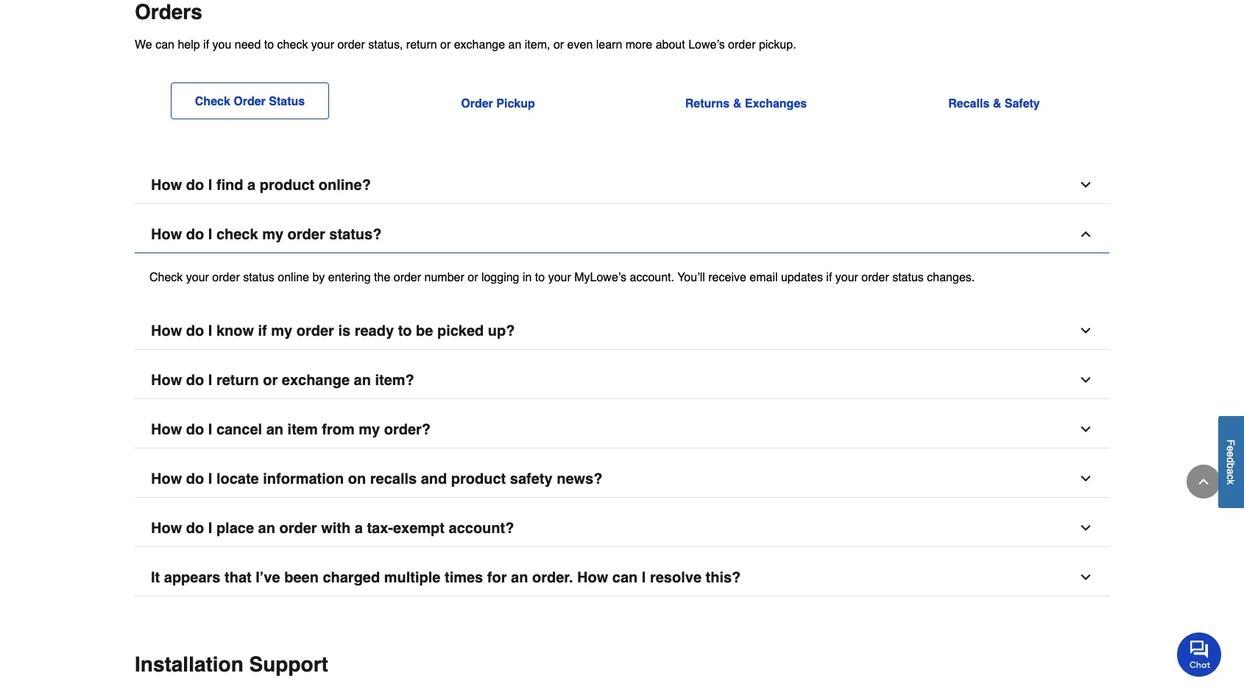 Task type: locate. For each thing, give the bounding box(es) containing it.
f e e d b a c k
[[1226, 439, 1238, 485]]

if inside "button"
[[258, 322, 267, 339]]

chevron down image inside it appears that i've been charged multiple times for an order. how can i resolve this? button
[[1079, 570, 1094, 585]]

1 horizontal spatial if
[[258, 322, 267, 339]]

do for return
[[186, 372, 204, 389]]

1 vertical spatial chevron down image
[[1079, 323, 1094, 338]]

email
[[750, 270, 778, 284]]

chevron down image
[[1079, 178, 1094, 192], [1079, 323, 1094, 338], [1079, 570, 1094, 585]]

an left item?
[[354, 372, 371, 389]]

0 vertical spatial check
[[195, 94, 230, 108]]

my right from
[[359, 421, 380, 438]]

return up cancel
[[216, 372, 259, 389]]

chevron down image
[[1079, 373, 1094, 387], [1079, 422, 1094, 437], [1079, 471, 1094, 486], [1079, 521, 1094, 535]]

to right need
[[264, 37, 274, 51]]

cancel
[[216, 421, 262, 438]]

1 horizontal spatial return
[[406, 37, 437, 51]]

1 vertical spatial if
[[827, 270, 833, 284]]

1 chevron down image from the top
[[1079, 178, 1094, 192]]

my inside "button"
[[271, 322, 293, 339]]

check inside button
[[216, 226, 258, 243]]

how for how do i cancel an item from my order?
[[151, 421, 182, 438]]

i
[[208, 176, 212, 193], [208, 226, 212, 243], [208, 322, 212, 339], [208, 372, 212, 389], [208, 421, 212, 438], [208, 470, 212, 487], [208, 520, 212, 537], [642, 569, 646, 586]]

2 status from the left
[[893, 270, 924, 284]]

1 vertical spatial exchange
[[282, 372, 350, 389]]

entering
[[328, 270, 371, 284]]

recalls & safety
[[949, 96, 1040, 110]]

a inside button
[[1226, 469, 1238, 474]]

a up the k
[[1226, 469, 1238, 474]]

4 do from the top
[[186, 372, 204, 389]]

check down find
[[216, 226, 258, 243]]

we can help if you need to check your order status, return or exchange an item, or even learn more about lowe's order pickup.
[[135, 37, 797, 51]]

0 vertical spatial chevron down image
[[1079, 178, 1094, 192]]

e up "b"
[[1226, 451, 1238, 457]]

if right updates
[[827, 270, 833, 284]]

how inside "button"
[[151, 322, 182, 339]]

to left be
[[398, 322, 412, 339]]

account.
[[630, 270, 675, 284]]

an inside 'how do i return or exchange an item?' button
[[354, 372, 371, 389]]

order inside button
[[279, 520, 317, 537]]

1 vertical spatial a
[[1226, 469, 1238, 474]]

how for how do i find a product online?
[[151, 176, 182, 193]]

d
[[1226, 457, 1238, 463]]

if left you
[[203, 37, 209, 51]]

1 vertical spatial my
[[271, 322, 293, 339]]

chevron up image
[[1197, 474, 1212, 489]]

how for how do i return or exchange an item?
[[151, 372, 182, 389]]

2 vertical spatial chevron down image
[[1079, 570, 1094, 585]]

2 horizontal spatial a
[[1226, 469, 1238, 474]]

how for how do i know if my order is ready to be picked up?
[[151, 322, 182, 339]]

i for locate
[[208, 470, 212, 487]]

1 horizontal spatial check
[[277, 37, 308, 51]]

order left pickup
[[461, 96, 493, 110]]

2 vertical spatial to
[[398, 322, 412, 339]]

order inside "button"
[[297, 322, 334, 339]]

my right know
[[271, 322, 293, 339]]

0 vertical spatial my
[[262, 226, 284, 243]]

if
[[203, 37, 209, 51], [827, 270, 833, 284], [258, 322, 267, 339]]

if right know
[[258, 322, 267, 339]]

or up "how do i cancel an item from my order?"
[[263, 372, 278, 389]]

number
[[425, 270, 465, 284]]

4 chevron down image from the top
[[1079, 521, 1094, 535]]

0 vertical spatial product
[[260, 176, 315, 193]]

pickup
[[497, 96, 535, 110]]

1 vertical spatial return
[[216, 372, 259, 389]]

check
[[277, 37, 308, 51], [216, 226, 258, 243]]

lowe's
[[689, 37, 725, 51]]

an left item
[[266, 421, 284, 438]]

chevron down image for tax-
[[1079, 521, 1094, 535]]

be
[[416, 322, 433, 339]]

i inside "button"
[[208, 322, 212, 339]]

product up how do i check my order status?
[[260, 176, 315, 193]]

news?
[[557, 470, 603, 487]]

7 do from the top
[[186, 520, 204, 537]]

1 chevron down image from the top
[[1079, 373, 1094, 387]]

1 horizontal spatial to
[[398, 322, 412, 339]]

your
[[311, 37, 334, 51], [186, 270, 209, 284], [548, 270, 571, 284], [836, 270, 859, 284]]

exchange up item
[[282, 372, 350, 389]]

an
[[509, 37, 522, 51], [354, 372, 371, 389], [266, 421, 284, 438], [258, 520, 275, 537], [511, 569, 528, 586]]

1 do from the top
[[186, 176, 204, 193]]

how do i check my order status?
[[151, 226, 382, 243]]

my up online
[[262, 226, 284, 243]]

how
[[151, 176, 182, 193], [151, 226, 182, 243], [151, 322, 182, 339], [151, 372, 182, 389], [151, 421, 182, 438], [151, 470, 182, 487], [151, 520, 182, 537], [577, 569, 609, 586]]

check for check order status
[[195, 94, 230, 108]]

or left logging
[[468, 270, 478, 284]]

how do i cancel an item from my order? button
[[135, 411, 1110, 449]]

& left safety
[[993, 96, 1002, 110]]

order.
[[532, 569, 573, 586]]

chevron down image inside how do i place an order with a tax-exempt account? button
[[1079, 521, 1094, 535]]

1 horizontal spatial exchange
[[454, 37, 505, 51]]

0 vertical spatial if
[[203, 37, 209, 51]]

& for recalls
[[993, 96, 1002, 110]]

status left changes.
[[893, 270, 924, 284]]

charged
[[323, 569, 380, 586]]

a right find
[[248, 176, 256, 193]]

order up the by
[[288, 226, 325, 243]]

0 horizontal spatial product
[[260, 176, 315, 193]]

an inside how do i cancel an item from my order? button
[[266, 421, 284, 438]]

to
[[264, 37, 274, 51], [535, 270, 545, 284], [398, 322, 412, 339]]

find
[[216, 176, 243, 193]]

i for check
[[208, 226, 212, 243]]

chevron down image inside how do i locate information on recalls and product safety news? button
[[1079, 471, 1094, 486]]

order
[[338, 37, 365, 51], [728, 37, 756, 51], [288, 226, 325, 243], [212, 270, 240, 284], [394, 270, 421, 284], [862, 270, 889, 284], [297, 322, 334, 339], [279, 520, 317, 537]]

& for returns
[[733, 96, 742, 110]]

can inside it appears that i've been charged multiple times for an order. how can i resolve this? button
[[613, 569, 638, 586]]

do for find
[[186, 176, 204, 193]]

0 vertical spatial to
[[264, 37, 274, 51]]

0 horizontal spatial check
[[150, 270, 183, 284]]

receive
[[709, 270, 747, 284]]

exchange left item, on the left top of the page
[[454, 37, 505, 51]]

can
[[156, 37, 175, 51], [613, 569, 638, 586]]

or right item, on the left top of the page
[[554, 37, 564, 51]]

1 & from the left
[[733, 96, 742, 110]]

3 chevron down image from the top
[[1079, 471, 1094, 486]]

can down how do i place an order with a tax-exempt account? button
[[613, 569, 638, 586]]

0 vertical spatial exchange
[[454, 37, 505, 51]]

an right place
[[258, 520, 275, 537]]

2 horizontal spatial to
[[535, 270, 545, 284]]

do
[[186, 176, 204, 193], [186, 226, 204, 243], [186, 322, 204, 339], [186, 372, 204, 389], [186, 421, 204, 438], [186, 470, 204, 487], [186, 520, 204, 537]]

recalls
[[949, 96, 990, 110]]

i've
[[256, 569, 280, 586]]

k
[[1226, 479, 1238, 485]]

help
[[178, 37, 200, 51]]

do inside "button"
[[186, 322, 204, 339]]

0 vertical spatial can
[[156, 37, 175, 51]]

item,
[[525, 37, 551, 51]]

can right we on the left of page
[[156, 37, 175, 51]]

1 horizontal spatial product
[[451, 470, 506, 487]]

i for cancel
[[208, 421, 212, 438]]

you
[[213, 37, 232, 51]]

chevron down image inside how do i cancel an item from my order? button
[[1079, 422, 1094, 437]]

online
[[278, 270, 309, 284]]

chevron down image inside how do i find a product online? button
[[1079, 178, 1094, 192]]

order left is
[[297, 322, 334, 339]]

do for cancel
[[186, 421, 204, 438]]

return right status,
[[406, 37, 437, 51]]

3 do from the top
[[186, 322, 204, 339]]

& right returns
[[733, 96, 742, 110]]

1 vertical spatial check
[[150, 270, 183, 284]]

2 vertical spatial a
[[355, 520, 363, 537]]

ready
[[355, 322, 394, 339]]

product right and
[[451, 470, 506, 487]]

i for place
[[208, 520, 212, 537]]

logging
[[482, 270, 520, 284]]

return
[[406, 37, 437, 51], [216, 372, 259, 389]]

5 do from the top
[[186, 421, 204, 438]]

status left online
[[243, 270, 275, 284]]

1 horizontal spatial check
[[195, 94, 230, 108]]

how do i return or exchange an item?
[[151, 372, 415, 389]]

0 horizontal spatial return
[[216, 372, 259, 389]]

2 & from the left
[[993, 96, 1002, 110]]

chevron down image for up?
[[1079, 323, 1094, 338]]

1 vertical spatial check
[[216, 226, 258, 243]]

how do i know if my order is ready to be picked up?
[[151, 322, 515, 339]]

even
[[568, 37, 593, 51]]

1 horizontal spatial can
[[613, 569, 638, 586]]

to right "in"
[[535, 270, 545, 284]]

you'll
[[678, 270, 705, 284]]

support
[[249, 653, 328, 676]]

0 horizontal spatial check
[[216, 226, 258, 243]]

3 chevron down image from the top
[[1079, 570, 1094, 585]]

picked
[[437, 322, 484, 339]]

how do i find a product online?
[[151, 176, 371, 193]]

order left with on the bottom
[[279, 520, 317, 537]]

0 horizontal spatial a
[[248, 176, 256, 193]]

1 vertical spatial can
[[613, 569, 638, 586]]

mylowe's
[[575, 270, 627, 284]]

how for how do i place an order with a tax-exempt account?
[[151, 520, 182, 537]]

safety
[[510, 470, 553, 487]]

this?
[[706, 569, 741, 586]]

i for return
[[208, 372, 212, 389]]

1 vertical spatial to
[[535, 270, 545, 284]]

do for locate
[[186, 470, 204, 487]]

1 horizontal spatial a
[[355, 520, 363, 537]]

2 vertical spatial if
[[258, 322, 267, 339]]

check right need
[[277, 37, 308, 51]]

a left tax- at the bottom
[[355, 520, 363, 537]]

2 e from the top
[[1226, 451, 1238, 457]]

an right for at the bottom
[[511, 569, 528, 586]]

tax-
[[367, 520, 393, 537]]

1 horizontal spatial &
[[993, 96, 1002, 110]]

times
[[445, 569, 483, 586]]

it appears that i've been charged multiple times for an order. how can i resolve this?
[[151, 569, 741, 586]]

0 horizontal spatial status
[[243, 270, 275, 284]]

e up d
[[1226, 446, 1238, 451]]

how do i check my order status? button
[[135, 216, 1110, 253]]

0 horizontal spatial can
[[156, 37, 175, 51]]

chevron down image for order?
[[1079, 422, 1094, 437]]

1 vertical spatial product
[[451, 470, 506, 487]]

2 chevron down image from the top
[[1079, 422, 1094, 437]]

2 chevron down image from the top
[[1079, 323, 1094, 338]]

order left status
[[234, 94, 266, 108]]

check
[[195, 94, 230, 108], [150, 270, 183, 284]]

it appears that i've been charged multiple times for an order. how can i resolve this? button
[[135, 559, 1110, 597]]

0 horizontal spatial exchange
[[282, 372, 350, 389]]

an inside how do i place an order with a tax-exempt account? button
[[258, 520, 275, 537]]

0 horizontal spatial &
[[733, 96, 742, 110]]

chevron down image inside the how do i know if my order is ready to be picked up? "button"
[[1079, 323, 1094, 338]]

product
[[260, 176, 315, 193], [451, 470, 506, 487]]

status,
[[368, 37, 403, 51]]

2 do from the top
[[186, 226, 204, 243]]

6 do from the top
[[186, 470, 204, 487]]

exchange
[[454, 37, 505, 51], [282, 372, 350, 389]]

0 vertical spatial a
[[248, 176, 256, 193]]

or
[[440, 37, 451, 51], [554, 37, 564, 51], [468, 270, 478, 284], [263, 372, 278, 389]]

1 horizontal spatial status
[[893, 270, 924, 284]]



Task type: vqa. For each thing, say whether or not it's contained in the screenshot.
the rightmost CHEVRON UP icon
yes



Task type: describe. For each thing, give the bounding box(es) containing it.
order?
[[384, 421, 431, 438]]

order left status,
[[338, 37, 365, 51]]

know
[[216, 322, 254, 339]]

returns & exchanges link
[[686, 96, 807, 110]]

online?
[[319, 176, 371, 193]]

chevron down image inside 'how do i return or exchange an item?' button
[[1079, 373, 1094, 387]]

appears
[[164, 569, 221, 586]]

order up know
[[212, 270, 240, 284]]

f e e d b a c k button
[[1219, 416, 1245, 508]]

returns
[[686, 96, 730, 110]]

learn
[[596, 37, 623, 51]]

an inside it appears that i've been charged multiple times for an order. how can i resolve this? button
[[511, 569, 528, 586]]

order right updates
[[862, 270, 889, 284]]

order right "the"
[[394, 270, 421, 284]]

chevron down image for product
[[1079, 471, 1094, 486]]

do for know
[[186, 322, 204, 339]]

exchange inside button
[[282, 372, 350, 389]]

how for how do i check my order status?
[[151, 226, 182, 243]]

order right lowe's
[[728, 37, 756, 51]]

changes.
[[927, 270, 975, 284]]

installation support
[[135, 653, 328, 676]]

is
[[338, 322, 351, 339]]

and
[[421, 470, 447, 487]]

order pickup
[[461, 96, 535, 110]]

information
[[263, 470, 344, 487]]

1 status from the left
[[243, 270, 275, 284]]

locate
[[216, 470, 259, 487]]

0 horizontal spatial to
[[264, 37, 274, 51]]

an left item, on the left top of the page
[[509, 37, 522, 51]]

1 e from the top
[[1226, 446, 1238, 451]]

c
[[1226, 474, 1238, 479]]

2 vertical spatial my
[[359, 421, 380, 438]]

or right status,
[[440, 37, 451, 51]]

0 vertical spatial check
[[277, 37, 308, 51]]

we
[[135, 37, 152, 51]]

b
[[1226, 463, 1238, 469]]

by
[[313, 270, 325, 284]]

place
[[216, 520, 254, 537]]

1 horizontal spatial order
[[461, 96, 493, 110]]

order inside button
[[288, 226, 325, 243]]

returns & exchanges
[[686, 96, 807, 110]]

account?
[[449, 520, 514, 537]]

exchanges
[[745, 96, 807, 110]]

check order status
[[195, 94, 305, 108]]

item?
[[375, 372, 415, 389]]

how do i cancel an item from my order?
[[151, 421, 431, 438]]

how do i return or exchange an item? button
[[135, 362, 1110, 399]]

do for place
[[186, 520, 204, 537]]

from
[[322, 421, 355, 438]]

to inside "button"
[[398, 322, 412, 339]]

check order status link
[[171, 82, 329, 119]]

scroll to top element
[[1187, 465, 1221, 499]]

it
[[151, 569, 160, 586]]

need
[[235, 37, 261, 51]]

more
[[626, 37, 653, 51]]

pickup.
[[759, 37, 797, 51]]

updates
[[781, 270, 823, 284]]

in
[[523, 270, 532, 284]]

check for check your order status online by entering the order number or logging in to your mylowe's account. you'll receive email updates if your order status changes.
[[150, 270, 183, 284]]

up?
[[488, 322, 515, 339]]

about
[[656, 37, 685, 51]]

orders
[[135, 0, 202, 24]]

recalls
[[370, 470, 417, 487]]

recalls & safety link
[[949, 96, 1040, 110]]

chevron down image for can
[[1079, 570, 1094, 585]]

multiple
[[384, 569, 441, 586]]

been
[[284, 569, 319, 586]]

that
[[225, 569, 252, 586]]

chevron up image
[[1079, 227, 1094, 242]]

or inside button
[[263, 372, 278, 389]]

how do i place an order with a tax-exempt account? button
[[135, 510, 1110, 547]]

how do i find a product online? button
[[135, 166, 1110, 204]]

how do i know if my order is ready to be picked up? button
[[135, 312, 1110, 350]]

i for know
[[208, 322, 212, 339]]

resolve
[[650, 569, 702, 586]]

installation
[[135, 653, 244, 676]]

status?
[[329, 226, 382, 243]]

item
[[288, 421, 318, 438]]

i for find
[[208, 176, 212, 193]]

how do i place an order with a tax-exempt account?
[[151, 520, 514, 537]]

with
[[321, 520, 351, 537]]

how do i locate information on recalls and product safety news? button
[[135, 460, 1110, 498]]

check your order status online by entering the order number or logging in to your mylowe's account. you'll receive email updates if your order status changes.
[[150, 270, 975, 284]]

do for check
[[186, 226, 204, 243]]

how for how do i locate information on recalls and product safety news?
[[151, 470, 182, 487]]

2 horizontal spatial if
[[827, 270, 833, 284]]

f
[[1226, 439, 1238, 446]]

status
[[269, 94, 305, 108]]

exempt
[[393, 520, 445, 537]]

for
[[487, 569, 507, 586]]

order pickup link
[[461, 96, 535, 110]]

the
[[374, 270, 391, 284]]

0 vertical spatial return
[[406, 37, 437, 51]]

how do i locate information on recalls and product safety news?
[[151, 470, 603, 487]]

safety
[[1005, 96, 1040, 110]]

on
[[348, 470, 366, 487]]

0 horizontal spatial order
[[234, 94, 266, 108]]

chat invite button image
[[1178, 632, 1223, 677]]

return inside 'how do i return or exchange an item?' button
[[216, 372, 259, 389]]

0 horizontal spatial if
[[203, 37, 209, 51]]



